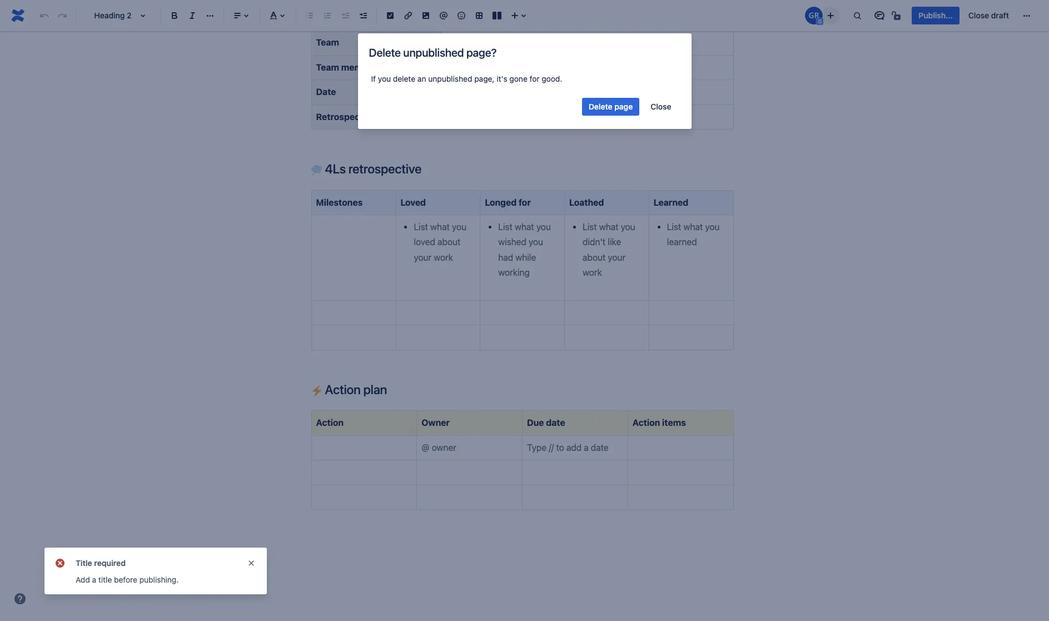 Task type: vqa. For each thing, say whether or not it's contained in the screenshot.
Action item icon
yes



Task type: locate. For each thing, give the bounding box(es) containing it.
2 team from the top
[[316, 62, 339, 72]]

required
[[94, 558, 126, 568]]

:zap: image
[[311, 385, 322, 396]]

gone
[[510, 74, 528, 83]]

team
[[316, 37, 339, 47], [316, 62, 339, 72]]

delete inside button
[[589, 102, 612, 111]]

undo ⌘z image
[[38, 9, 51, 22]]

action down :zap: image
[[316, 418, 344, 428]]

delete up you
[[369, 46, 401, 59]]

4ls retrospective
[[322, 161, 422, 176]]

close inside button
[[968, 11, 989, 20]]

:zap: image
[[311, 385, 322, 396]]

1 horizontal spatial delete
[[589, 102, 612, 111]]

1 team from the top
[[316, 37, 339, 47]]

0 vertical spatial team
[[316, 37, 339, 47]]

0 vertical spatial delete
[[369, 46, 401, 59]]

greg robinson image
[[805, 7, 823, 24]]

close
[[968, 11, 989, 20], [651, 102, 671, 111]]

action right :zap: image
[[325, 382, 361, 397]]

delete unpublished page?
[[369, 46, 497, 59]]

good.
[[542, 74, 562, 83]]

team down numbered list ⌘⇧7 icon
[[316, 37, 339, 47]]

retrospective
[[316, 111, 376, 121]]

1 vertical spatial close
[[651, 102, 671, 111]]

close left "draft"
[[968, 11, 989, 20]]

indent tab image
[[356, 9, 370, 22]]

1 vertical spatial team
[[316, 62, 339, 72]]

:thought_balloon: image
[[311, 165, 322, 176], [311, 165, 322, 176]]

dismiss image
[[247, 559, 256, 568]]

plan
[[363, 382, 387, 397]]

delete for delete unpublished page?
[[369, 46, 401, 59]]

for right the longed
[[519, 197, 531, 207]]

0 vertical spatial close
[[968, 11, 989, 20]]

for inside 'delete unpublished page?' dialog
[[530, 74, 540, 83]]

delete
[[369, 46, 401, 59], [589, 102, 612, 111]]

action left items
[[633, 418, 660, 428]]

longed for
[[485, 197, 531, 207]]

delete page
[[589, 102, 633, 111]]

0 vertical spatial unpublished
[[403, 46, 464, 59]]

title
[[76, 558, 92, 568]]

date
[[316, 87, 336, 97]]

unpublished right the an at the left top of the page
[[428, 74, 472, 83]]

close inside "button"
[[651, 102, 671, 111]]

delete left page
[[589, 102, 612, 111]]

for
[[530, 74, 540, 83], [519, 197, 531, 207]]

team up date
[[316, 62, 339, 72]]

for right the "gone"
[[530, 74, 540, 83]]

owner
[[422, 418, 450, 428]]

team members
[[316, 62, 382, 72]]

unpublished up the an at the left top of the page
[[403, 46, 464, 59]]

page,
[[474, 74, 494, 83]]

action
[[325, 382, 361, 397], [316, 418, 344, 428], [633, 418, 660, 428]]

1 horizontal spatial close
[[968, 11, 989, 20]]

0 horizontal spatial close
[[651, 102, 671, 111]]

longed
[[485, 197, 517, 207]]

0 horizontal spatial delete
[[369, 46, 401, 59]]

due date
[[527, 418, 565, 428]]

title
[[98, 575, 112, 584]]

delete for delete page
[[589, 102, 612, 111]]

delete unpublished page? dialog
[[358, 33, 691, 129]]

1 vertical spatial for
[[519, 197, 531, 207]]

emoji image
[[455, 9, 468, 22]]

publish...
[[919, 11, 953, 20]]

add image, video, or file image
[[419, 9, 433, 22]]

close right page
[[651, 102, 671, 111]]

loathed
[[569, 197, 604, 207]]

unpublished
[[403, 46, 464, 59], [428, 74, 472, 83]]

table image
[[473, 9, 486, 22]]

if you delete an unpublished page, it's gone for good.
[[371, 74, 562, 83]]

1 vertical spatial delete
[[589, 102, 612, 111]]

a
[[92, 575, 96, 584]]

action item image
[[384, 9, 397, 22]]

0 vertical spatial for
[[530, 74, 540, 83]]

due
[[527, 418, 544, 428]]

page
[[615, 102, 633, 111]]



Task type: describe. For each thing, give the bounding box(es) containing it.
bold ⌘b image
[[168, 9, 181, 22]]

delete
[[393, 74, 415, 83]]

action items
[[633, 418, 686, 428]]

loved
[[400, 197, 426, 207]]

close button
[[644, 98, 678, 116]]

bullet list ⌘⇧8 image
[[303, 9, 316, 22]]

action for action
[[316, 418, 344, 428]]

members
[[341, 62, 382, 72]]

error image
[[53, 557, 67, 570]]

it's
[[497, 74, 507, 83]]

date
[[546, 418, 565, 428]]

delete page button
[[582, 98, 639, 116]]

close for close draft
[[968, 11, 989, 20]]

layouts image
[[490, 9, 504, 22]]

learned
[[654, 197, 688, 207]]

team for team
[[316, 37, 339, 47]]

Main content area, start typing to enter text. text field
[[304, 0, 740, 541]]

confluence image
[[9, 7, 27, 24]]

action plan
[[322, 382, 387, 397]]

add a title before publishing.
[[76, 575, 179, 584]]

title required
[[76, 558, 126, 568]]

items
[[662, 418, 686, 428]]

4ls
[[325, 161, 346, 176]]

outdent ⇧tab image
[[339, 9, 352, 22]]

publishing.
[[139, 575, 179, 584]]

confluence image
[[9, 7, 27, 24]]

retrospective
[[348, 161, 422, 176]]

redo ⌘⇧z image
[[56, 9, 69, 22]]

action for action items
[[633, 418, 660, 428]]

an
[[417, 74, 426, 83]]

before
[[114, 575, 137, 584]]

page?
[[466, 46, 497, 59]]

team for team members
[[316, 62, 339, 72]]

milestones
[[316, 197, 363, 207]]

close draft button
[[962, 7, 1016, 24]]

add
[[76, 575, 90, 584]]

draft
[[991, 11, 1009, 20]]

you
[[378, 74, 391, 83]]

close draft
[[968, 11, 1009, 20]]

link image
[[401, 9, 415, 22]]

period
[[378, 111, 405, 121]]

action for action plan
[[325, 382, 361, 397]]

retrospective period
[[316, 111, 405, 121]]

if
[[371, 74, 376, 83]]

for inside 'main content area, start typing to enter text.' text field
[[519, 197, 531, 207]]

italic ⌘i image
[[186, 9, 199, 22]]

publish... button
[[912, 7, 960, 24]]

1 vertical spatial unpublished
[[428, 74, 472, 83]]

mention image
[[437, 9, 450, 22]]

numbered list ⌘⇧7 image
[[321, 9, 334, 22]]

close for close
[[651, 102, 671, 111]]



